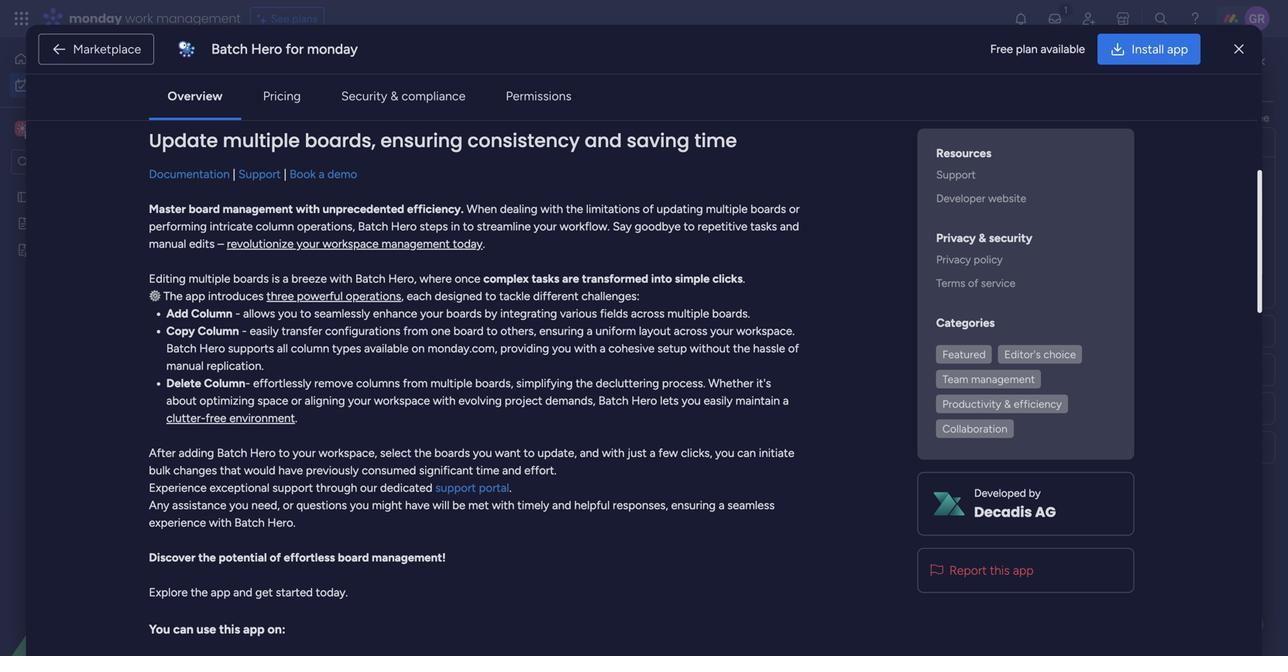 Task type: vqa. For each thing, say whether or not it's contained in the screenshot.
subitems
no



Task type: describe. For each thing, give the bounding box(es) containing it.
public board image
[[16, 216, 31, 231]]

potential
[[219, 551, 267, 565]]

discover the potential of effortless board management!
[[149, 551, 446, 565]]

. inside after adding batch hero to your workspace, select the boards you want to update, and with just a few clicks, you can initiate bulk changes that would have previously consumed significant time and effort. experience exceptional support through our dedicated support portal . any assistance you need, or questions you might have will be met with timely and helpful responses, ensuring a seamless experience with batch hero.
[[509, 481, 512, 495]]

notifications image
[[1013, 11, 1029, 26]]

a left the date
[[320, 609, 329, 629]]

items inside today / 2 items
[[328, 251, 355, 264]]

to inside editing multiple boards is a breeze with batch hero, where once complex tasks are transformed into simple clicks . ⚙️ the app introduces three powerful operations , each designed to tackle different challenges:
[[485, 289, 496, 303]]

transformed
[[582, 272, 649, 286]]

to right in
[[463, 219, 474, 233]]

2 new item from the top
[[252, 474, 299, 487]]

dapulse x slim image
[[1235, 40, 1244, 58]]

2 to- from the top
[[666, 308, 681, 320]]

app inside button
[[1167, 42, 1188, 57]]

marketplace button
[[38, 34, 154, 65]]

a inside - effortlessly remove columns from multiple boards, simplifying the decluttering process. whether it's about optimizing space or aligning your workspace with evolving project demands, batch hero lets you easily maintain a clutter-free environment .
[[783, 394, 789, 408]]

see
[[1253, 111, 1270, 124]]

to do list
[[1215, 69, 1258, 83]]

the right discover
[[198, 551, 216, 565]]

& for privacy
[[979, 231, 986, 245]]

/ down types
[[333, 386, 340, 406]]

2 + from the top
[[253, 502, 260, 515]]

monday.com,
[[428, 342, 498, 355]]

revolutionize your workspace management today .
[[227, 237, 485, 251]]

of inside - easily transfer configurations from one board to others, ensuring a uniform layout across your workspace. batch hero supports all column types available on monday.com, providing you with a cohesive setup without the hassle of manual replication.
[[788, 342, 799, 355]]

install
[[1132, 42, 1164, 57]]

easily inside - easily transfer configurations from one board to others, ensuring a uniform layout across your workspace. batch hero supports all column types available on monday.com, providing you with a cohesive setup without the hassle of manual replication.
[[250, 324, 279, 338]]

your inside after adding batch hero to your workspace, select the boards you want to update, and with just a few clicks, you can initiate bulk changes that would have previously consumed significant time and effort. experience exceptional support through our dedicated support portal . any assistance you need, or questions you might have will be met with timely and helpful responses, ensuring a seamless experience with batch hero.
[[293, 446, 316, 460]]

from for configurations
[[403, 324, 428, 338]]

update
[[149, 128, 218, 154]]

decadis ag logo image
[[931, 485, 968, 522]]

home
[[34, 52, 64, 65]]

plans
[[292, 12, 318, 25]]

column for copy
[[198, 324, 239, 338]]

0 horizontal spatial by
[[485, 307, 498, 321]]

help image
[[1188, 11, 1203, 26]]

1 vertical spatial add
[[263, 334, 283, 347]]

from for columns
[[403, 376, 428, 390]]

0 vertical spatial -
[[235, 307, 240, 321]]

week for next
[[296, 442, 332, 462]]

item inside next week / 1 item
[[354, 446, 375, 459]]

app left on:
[[243, 622, 265, 637]]

or inside when dealing with the limitations of updating multiple boards or performing intricate column operations, batch hero steps in to streamline your workflow. say goodbye to repetitive tasks and manual edits –
[[789, 202, 800, 216]]

resources support
[[936, 146, 992, 181]]

to do list button
[[1186, 64, 1265, 88]]

item up hero.
[[285, 502, 307, 515]]

0 horizontal spatial have
[[278, 464, 303, 477]]

batch up the that
[[217, 446, 247, 460]]

hero inside - easily transfer configurations from one board to others, ensuring a uniform layout across your workspace. batch hero supports all column types available on monday.com, providing you with a cohesive setup without the hassle of manual replication.
[[199, 342, 225, 355]]

replication.
[[207, 359, 264, 373]]

batch down need,
[[235, 516, 265, 530]]

application logo image
[[174, 37, 199, 62]]

powerful
[[297, 289, 343, 303]]

multiple down simple
[[668, 307, 710, 321]]

workspace selection element
[[15, 119, 129, 139]]

1 new item from the top
[[252, 307, 299, 320]]

and inside when dealing with the limitations of updating multiple boards or performing intricate column operations, batch hero steps in to streamline your workflow. say goodbye to repetitive tasks and manual edits –
[[780, 219, 799, 233]]

demands,
[[545, 394, 596, 408]]

column for delete
[[204, 376, 245, 390]]

without
[[690, 342, 730, 355]]

workspace inside button
[[66, 121, 127, 136]]

items inside 'later / 0 items'
[[320, 558, 347, 571]]

documentation | support | book a demo
[[149, 167, 357, 181]]

compliance
[[402, 89, 466, 103]]

status
[[1004, 363, 1036, 377]]

boards inside editing multiple boards is a breeze with batch hero, where once complex tasks are transformed into simple clicks . ⚙️ the app introduces three powerful operations , each designed to tackle different challenges:
[[233, 272, 269, 286]]

to down updating
[[684, 219, 695, 233]]

column inside - easily transfer configurations from one board to others, ensuring a uniform layout across your workspace. batch hero supports all column types available on monday.com, providing you with a cohesive setup without the hassle of manual replication.
[[291, 342, 329, 355]]

with down portal
[[492, 498, 515, 512]]

available inside - easily transfer configurations from one board to others, ensuring a uniform layout across your workspace. batch hero supports all column types available on monday.com, providing you with a cohesive setup without the hassle of manual replication.
[[364, 342, 409, 355]]

hero,
[[388, 272, 417, 286]]

you down our on the bottom left
[[350, 498, 369, 512]]

free
[[206, 411, 227, 425]]

item inside button
[[260, 128, 282, 141]]

a inside editing multiple boards is a breeze with batch hero, where once complex tasks are transformed into simple clicks . ⚙️ the app introduces three powerful operations , each designed to tackle different challenges:
[[283, 272, 289, 286]]

developer website
[[936, 192, 1027, 205]]

a right book
[[319, 167, 325, 181]]

boards, inside - effortlessly remove columns from multiple boards, simplifying the decluttering process. whether it's about optimizing space or aligning your workspace with evolving project demands, batch hero lets you easily maintain a clutter-free environment .
[[475, 376, 514, 390]]

started
[[276, 586, 313, 600]]

say
[[613, 219, 632, 233]]

2 vertical spatial new
[[252, 474, 274, 487]]

simplifying
[[516, 376, 573, 390]]

use
[[197, 622, 216, 637]]

0 horizontal spatial this
[[219, 622, 240, 637]]

lets
[[660, 394, 679, 408]]

effortlessly
[[253, 376, 312, 390]]

without
[[261, 609, 316, 629]]

items left should
[[1040, 171, 1067, 184]]

a right just
[[650, 446, 656, 460]]

2 to-do from the top
[[666, 308, 694, 320]]

Filter dashboard by text search field
[[294, 122, 435, 147]]

steps
[[420, 219, 448, 233]]

of inside when dealing with the limitations of updating multiple boards or performing intricate column operations, batch hero steps in to streamline your workflow. say goodbye to repetitive tasks and manual edits –
[[643, 202, 654, 216]]

documentation link
[[149, 167, 230, 181]]

hero left for
[[251, 41, 282, 57]]

1 vertical spatial can
[[173, 622, 194, 637]]

the inside - effortlessly remove columns from multiple boards, simplifying the decluttering process. whether it's about optimizing space or aligning your workspace with evolving project demands, batch hero lets you easily maintain a clutter-free environment .
[[576, 376, 593, 390]]

choose the boards, columns and people you'd like to see
[[995, 111, 1270, 124]]

main
[[36, 121, 63, 136]]

hero inside when dealing with the limitations of updating multiple boards or performing intricate column operations, batch hero steps in to streamline your workflow. say goodbye to repetitive tasks and manual edits –
[[391, 219, 417, 233]]

with inside - effortlessly remove columns from multiple boards, simplifying the decluttering process. whether it's about optimizing space or aligning your workspace with evolving project demands, batch hero lets you easily maintain a clutter-free environment .
[[433, 394, 456, 408]]

2 item from the top
[[277, 474, 299, 487]]

and down want
[[502, 464, 522, 477]]

later / 0 items
[[261, 554, 347, 573]]

policy
[[974, 253, 1003, 266]]

when dealing with the limitations of updating multiple boards or performing intricate column operations, batch hero steps in to streamline your workflow. say goodbye to repetitive tasks and manual edits –
[[149, 202, 800, 251]]

search image
[[417, 129, 429, 141]]

categories
[[936, 316, 995, 330]]

to down environment
[[279, 446, 290, 460]]

management inside dropdown button
[[971, 372, 1035, 386]]

new inside new item button
[[235, 128, 257, 141]]

to up transfer
[[300, 307, 311, 321]]

private board image
[[16, 243, 31, 257]]

0 vertical spatial time
[[695, 128, 737, 154]]

items right "done"
[[522, 128, 549, 141]]

bulk
[[149, 464, 170, 477]]

multiple up "support" link
[[223, 128, 300, 154]]

introduces
[[208, 289, 264, 303]]

it's
[[757, 376, 771, 390]]

or inside - effortlessly remove columns from multiple boards, simplifying the decluttering process. whether it's about optimizing space or aligning your workspace with evolving project demands, batch hero lets you easily maintain a clutter-free environment .
[[291, 394, 302, 408]]

decluttering
[[596, 376, 659, 390]]

configurations
[[325, 324, 401, 338]]

workspace,
[[319, 446, 377, 460]]

1 to- from the top
[[666, 280, 681, 293]]

invite members image
[[1082, 11, 1097, 26]]

consistency
[[468, 128, 580, 154]]

/ right later
[[300, 554, 307, 573]]

& for security
[[391, 89, 399, 103]]

management up intricate
[[223, 202, 293, 216]]

monday marketplace image
[[1116, 11, 1131, 26]]

0 vertical spatial ensuring
[[381, 128, 463, 154]]

with left just
[[602, 446, 625, 460]]

workspace.
[[736, 324, 795, 338]]

each
[[407, 289, 432, 303]]

you right clicks,
[[715, 446, 735, 460]]

1 vertical spatial monday
[[307, 41, 358, 57]]

. inside - effortlessly remove columns from multiple boards, simplifying the decluttering process. whether it's about optimizing space or aligning your workspace with evolving project demands, batch hero lets you easily maintain a clutter-free environment .
[[295, 411, 298, 425]]

process.
[[662, 376, 706, 390]]

exceptional
[[210, 481, 270, 495]]

environment
[[229, 411, 295, 425]]

this week / 0 items
[[261, 386, 380, 406]]

ensuring inside - easily transfer configurations from one board to others, ensuring a uniform layout across your workspace. batch hero supports all column types available on monday.com, providing you with a cohesive setup without the hassle of manual replication.
[[539, 324, 584, 338]]

boards, for columns
[[1054, 111, 1089, 124]]

and left saving
[[585, 128, 622, 154]]

search everything image
[[1154, 11, 1169, 26]]

marketplace
[[73, 42, 141, 57]]

integrating
[[500, 307, 557, 321]]

whose
[[1004, 171, 1038, 184]]

decadis
[[974, 502, 1032, 522]]

tasks inside when dealing with the limitations of updating multiple boards or performing intricate column operations, batch hero steps in to streamline your workflow. say goodbye to repetitive tasks and manual edits –
[[751, 219, 777, 233]]

today
[[261, 247, 305, 267]]

multiple inside - effortlessly remove columns from multiple boards, simplifying the decluttering process. whether it's about optimizing space or aligning your workspace with evolving project demands, batch hero lets you easily maintain a clutter-free environment .
[[431, 376, 472, 390]]

supports
[[228, 342, 274, 355]]

/ up the 'breeze'
[[309, 247, 316, 267]]

the
[[163, 289, 183, 303]]

and right update,
[[580, 446, 599, 460]]

discover
[[149, 551, 196, 565]]

productivity & efficiency button
[[936, 395, 1068, 413]]

helpful
[[574, 498, 610, 512]]

allows
[[243, 307, 275, 321]]

greg robinson image
[[1017, 246, 1041, 269]]

. inside editing multiple boards is a breeze with batch hero, where once complex tasks are transformed into simple clicks . ⚙️ the app introduces three powerful operations , each designed to tackle different challenges:
[[743, 272, 745, 286]]

clutter-
[[166, 411, 206, 425]]

ag
[[1035, 502, 1056, 522]]

tasks inside editing multiple boards is a breeze with batch hero, where once complex tasks are transformed into simple clicks . ⚙️ the app introduces three powerful operations , each designed to tackle different challenges:
[[532, 272, 560, 286]]

resources
[[936, 146, 992, 160]]

once
[[455, 272, 481, 286]]

book a demo link
[[290, 167, 357, 181]]

1 vertical spatial workspace
[[323, 237, 379, 251]]

a down uniform on the left
[[600, 342, 606, 355]]

easily inside - effortlessly remove columns from multiple boards, simplifying the decluttering process. whether it's about optimizing space or aligning your workspace with evolving project demands, batch hero lets you easily maintain a clutter-free environment .
[[704, 394, 733, 408]]

the inside after adding batch hero to your workspace, select the boards you want to update, and with just a few clicks, you can initiate bulk changes that would have previously consumed significant time and effort. experience exceptional support through our dedicated support portal . any assistance you need, or questions you might have will be met with timely and helpful responses, ensuring a seamless experience with batch hero.
[[414, 446, 432, 460]]

0 inside 'later / 0 items'
[[310, 558, 317, 571]]

column for date
[[1030, 402, 1068, 415]]

/ right the date
[[369, 609, 376, 629]]

people
[[1156, 111, 1190, 124]]

1
[[346, 446, 351, 459]]

,
[[401, 289, 404, 303]]

clicks,
[[681, 446, 713, 460]]

and left the get
[[233, 586, 253, 600]]

into
[[651, 272, 672, 286]]

1 vertical spatial new
[[252, 307, 274, 320]]

timely
[[517, 498, 549, 512]]

1 to-do from the top
[[666, 280, 694, 293]]

2 do from the top
[[681, 308, 694, 320]]

. down streamline
[[483, 237, 485, 251]]

boards inside after adding batch hero to your workspace, select the boards you want to update, and with just a few clicks, you can initiate bulk changes that would have previously consumed significant time and effort. experience exceptional support through our dedicated support portal . any assistance you need, or questions you might have will be met with timely and helpful responses, ensuring a seamless experience with batch hero.
[[435, 446, 470, 460]]

of right potential
[[270, 551, 281, 565]]

management up application logo
[[156, 10, 241, 27]]

select
[[380, 446, 412, 460]]

you left want
[[473, 446, 492, 460]]

workspace image
[[17, 120, 28, 137]]

week for this
[[293, 386, 329, 406]]

hero.
[[268, 516, 296, 530]]

developed
[[974, 486, 1026, 500]]

just
[[628, 446, 647, 460]]

- for easily
[[242, 324, 247, 338]]

pricing button
[[251, 81, 313, 112]]

project
[[505, 394, 543, 408]]

you down three
[[278, 307, 297, 321]]

greg robinson image
[[1245, 6, 1270, 31]]

workspace inside - effortlessly remove columns from multiple boards, simplifying the decluttering process. whether it's about optimizing space or aligning your workspace with evolving project demands, batch hero lets you easily maintain a clutter-free environment .
[[374, 394, 430, 408]]

board inside - easily transfer configurations from one board to others, ensuring a uniform layout across your workspace. batch hero supports all column types available on monday.com, providing you with a cohesive setup without the hassle of manual replication.
[[454, 324, 484, 338]]

0 vertical spatial board
[[189, 202, 220, 216]]

app up you can use this app on:
[[211, 586, 230, 600]]

batch up my
[[211, 41, 248, 57]]

report this app
[[950, 563, 1034, 578]]

simple
[[675, 272, 710, 286]]

later
[[261, 554, 296, 573]]

copy column
[[166, 324, 239, 338]]

column inside when dealing with the limitations of updating multiple boards or performing intricate column operations, batch hero steps in to streamline your workflow. say goodbye to repetitive tasks and manual edits –
[[256, 219, 294, 233]]

main content containing past dates /
[[205, 37, 1288, 656]]

project
[[252, 279, 287, 292]]



Task type: locate. For each thing, give the bounding box(es) containing it.
2 | from the left
[[284, 167, 287, 181]]

from inside - easily transfer configurations from one board to others, ensuring a uniform layout across your workspace. batch hero supports all column types available on monday.com, providing you with a cohesive setup without the hassle of manual replication.
[[403, 324, 428, 338]]

hero down decluttering
[[632, 394, 657, 408]]

ensuring down clicks,
[[671, 498, 716, 512]]

batch down unprecedented
[[358, 219, 388, 233]]

None search field
[[294, 122, 435, 147]]

1 horizontal spatial board
[[338, 551, 369, 565]]

0 horizontal spatial columns
[[356, 376, 400, 390]]

initiate
[[759, 446, 795, 460]]

from inside - effortlessly remove columns from multiple boards, simplifying the decluttering process. whether it's about optimizing space or aligning your workspace with evolving project demands, batch hero lets you easily maintain a clutter-free environment .
[[403, 376, 428, 390]]

0 vertical spatial or
[[789, 202, 800, 216]]

boards inside when dealing with the limitations of updating multiple boards or performing intricate column operations, batch hero steps in to streamline your workflow. say goodbye to repetitive tasks and manual edits –
[[751, 202, 786, 216]]

0 vertical spatial monday
[[69, 10, 122, 27]]

0 horizontal spatial 0
[[310, 558, 317, 571]]

to left others,
[[487, 324, 498, 338]]

0 horizontal spatial |
[[233, 167, 236, 181]]

home option
[[9, 46, 188, 71]]

lottie animation element
[[0, 500, 198, 656]]

permissions
[[506, 89, 572, 103]]

+ add item up hero.
[[253, 502, 307, 515]]

time right saving
[[695, 128, 737, 154]]

1 horizontal spatial |
[[284, 167, 287, 181]]

0 vertical spatial add
[[166, 307, 188, 321]]

you down 'exceptional'
[[229, 498, 249, 512]]

1 vertical spatial do
[[681, 308, 694, 320]]

/ down demo
[[339, 191, 346, 211]]

to right like
[[1240, 111, 1250, 124]]

2 inside the past dates / 2 items
[[350, 195, 356, 208]]

this inside "link"
[[990, 563, 1010, 578]]

security
[[989, 231, 1033, 245]]

boards, for ensuring
[[305, 128, 376, 154]]

easily down allows
[[250, 324, 279, 338]]

0 inside this week / 0 items
[[344, 390, 351, 404]]

marketplace report app image
[[931, 564, 943, 577]]

1 | from the left
[[233, 167, 236, 181]]

enhance
[[373, 307, 417, 321]]

efficiency.
[[407, 202, 464, 216]]

need,
[[251, 498, 280, 512]]

streamline
[[477, 219, 531, 233]]

service
[[981, 276, 1016, 290]]

for
[[286, 41, 304, 57]]

.
[[483, 237, 485, 251], [743, 272, 745, 286], [295, 411, 298, 425], [509, 481, 512, 495]]

of right terms
[[968, 276, 979, 290]]

time
[[695, 128, 737, 154], [476, 464, 499, 477]]

manual inside when dealing with the limitations of updating multiple boards or performing intricate column operations, batch hero steps in to streamline your workflow. say goodbye to repetitive tasks and manual edits –
[[149, 237, 186, 251]]

0 horizontal spatial support
[[239, 167, 281, 181]]

operations
[[346, 289, 401, 303]]

2 vertical spatial board
[[338, 551, 369, 565]]

boards, up demo
[[305, 128, 376, 154]]

0 vertical spatial &
[[391, 89, 399, 103]]

2 inside today / 2 items
[[319, 251, 325, 264]]

0 horizontal spatial across
[[631, 307, 665, 321]]

0 vertical spatial across
[[631, 307, 665, 321]]

hero inside after adding batch hero to your workspace, select the boards you want to update, and with just a few clicks, you can initiate bulk changes that would have previously consumed significant time and effort. experience exceptional support through our dedicated support portal . any assistance you need, or questions you might have will be met with timely and helpful responses, ensuring a seamless experience with batch hero.
[[250, 446, 276, 460]]

1 support from the left
[[272, 481, 313, 495]]

1 vertical spatial + add item
[[253, 502, 307, 515]]

monday right for
[[307, 41, 358, 57]]

remove
[[314, 376, 353, 390]]

effort.
[[524, 464, 557, 477]]

item right '1'
[[354, 446, 375, 459]]

your down operations,
[[297, 237, 320, 251]]

with inside when dealing with the limitations of updating multiple boards or performing intricate column operations, batch hero steps in to streamline your workflow. say goodbye to repetitive tasks and manual edits –
[[541, 202, 563, 216]]

challenges:
[[582, 289, 640, 303]]

collaboration button
[[936, 419, 1014, 438]]

column down transfer
[[291, 342, 329, 355]]

this right report
[[990, 563, 1010, 578]]

to down complex
[[485, 289, 496, 303]]

0 vertical spatial tasks
[[751, 219, 777, 233]]

2 vertical spatial -
[[245, 376, 250, 390]]

the right select
[[414, 446, 432, 460]]

update,
[[538, 446, 577, 460]]

2 vertical spatial or
[[283, 498, 294, 512]]

column for status
[[1038, 363, 1076, 377]]

free
[[991, 42, 1013, 56]]

0 vertical spatial have
[[278, 464, 303, 477]]

do
[[1229, 69, 1242, 83]]

management down steps
[[382, 237, 450, 251]]

across inside - easily transfer configurations from one board to others, ensuring a uniform layout across your workspace. batch hero supports all column types available on monday.com, providing you with a cohesive setup without the hassle of manual replication.
[[674, 324, 708, 338]]

2 from from the top
[[403, 376, 428, 390]]

ensuring inside after adding batch hero to your workspace, select the boards you want to update, and with just a few clicks, you can initiate bulk changes that would have previously consumed significant time and effort. experience exceptional support through our dedicated support portal . any assistance you need, or questions you might have will be met with timely and helpful responses, ensuring a seamless experience with batch hero.
[[671, 498, 716, 512]]

1 horizontal spatial time
[[695, 128, 737, 154]]

today / 2 items
[[261, 247, 355, 267]]

1 vertical spatial &
[[979, 231, 986, 245]]

1 vertical spatial column
[[291, 342, 329, 355]]

0 vertical spatial 2
[[350, 195, 356, 208]]

support down resources at right top
[[936, 168, 976, 181]]

your down the 'boards.'
[[710, 324, 734, 338]]

items inside this week / 0 items
[[353, 390, 380, 404]]

0 vertical spatial to-
[[666, 280, 681, 293]]

hero left steps
[[391, 219, 417, 233]]

do right "into"
[[681, 280, 694, 293]]

0 vertical spatial privacy
[[936, 231, 976, 245]]

1 image
[[1059, 1, 1073, 18]]

2 down demo
[[350, 195, 356, 208]]

/ left '1'
[[336, 442, 343, 462]]

column up "copy column"
[[191, 307, 233, 321]]

a down various
[[587, 324, 593, 338]]

0 horizontal spatial can
[[173, 622, 194, 637]]

1 vertical spatial easily
[[704, 394, 733, 408]]

support inside resources support
[[936, 168, 976, 181]]

support
[[272, 481, 313, 495], [435, 481, 476, 495]]

editor's choice
[[1005, 348, 1076, 361]]

batch up the operations
[[355, 272, 386, 286]]

0 vertical spatial new
[[235, 128, 257, 141]]

boards
[[751, 202, 786, 216], [233, 272, 269, 286], [446, 307, 482, 321], [435, 446, 470, 460]]

0 horizontal spatial board
[[189, 202, 220, 216]]

& for productivity
[[1004, 397, 1011, 410]]

item up effortlessly
[[285, 334, 307, 347]]

items up 'revolutionize your workspace management today .'
[[358, 195, 385, 208]]

master board management with unprecedented efficiency.
[[149, 202, 464, 216]]

your inside - effortlessly remove columns from multiple boards, simplifying the decluttering process. whether it's about optimizing space or aligning your workspace with evolving project demands, batch hero lets you easily maintain a clutter-free environment .
[[348, 394, 371, 408]]

0 vertical spatial this
[[990, 563, 1010, 578]]

or inside after adding batch hero to your workspace, select the boards you want to update, and with just a few clicks, you can initiate bulk changes that would have previously consumed significant time and effort. experience exceptional support through our dedicated support portal . any assistance you need, or questions you might have will be met with timely and helpful responses, ensuring a seamless experience with batch hero.
[[283, 498, 294, 512]]

the inside - easily transfer configurations from one board to others, ensuring a uniform layout across your workspace. batch hero supports all column types available on monday.com, providing you with a cohesive setup without the hassle of manual replication.
[[733, 342, 750, 355]]

fields
[[600, 307, 628, 321]]

today
[[453, 237, 483, 251]]

multiple inside editing multiple boards is a breeze with batch hero, where once complex tasks are transformed into simple clicks . ⚙️ the app introduces three powerful operations , each designed to tackle different challenges:
[[189, 272, 230, 286]]

column up revolutionize
[[256, 219, 294, 233]]

after adding batch hero to your workspace, select the boards you want to update, and with just a few clicks, you can initiate bulk changes that would have previously consumed significant time and effort. experience exceptional support through our dedicated support portal . any assistance you need, or questions you might have will be met with timely and helpful responses, ensuring a seamless experience with batch hero.
[[149, 446, 795, 530]]

providing
[[500, 342, 549, 355]]

the right choose
[[1035, 111, 1051, 124]]

columns for and
[[1092, 111, 1133, 124]]

1 vertical spatial from
[[403, 376, 428, 390]]

1 horizontal spatial tasks
[[751, 219, 777, 233]]

can inside after adding batch hero to your workspace, select the boards you want to update, and with just a few clicks, you can initiate bulk changes that would have previously consumed significant time and effort. experience exceptional support through our dedicated support portal . any assistance you need, or questions you might have will be met with timely and helpful responses, ensuring a seamless experience with batch hero.
[[738, 446, 756, 460]]

a right the is
[[283, 272, 289, 286]]

boards, inside main content
[[1054, 111, 1089, 124]]

team management
[[943, 372, 1035, 386]]

0 vertical spatial by
[[485, 307, 498, 321]]

items down 'revolutionize your workspace management today .'
[[328, 251, 355, 264]]

monday work management
[[69, 10, 241, 27]]

2 vertical spatial boards,
[[475, 376, 514, 390]]

1 horizontal spatial by
[[1029, 486, 1041, 500]]

and right timely
[[552, 498, 572, 512]]

all
[[277, 342, 288, 355]]

1 vertical spatial across
[[674, 324, 708, 338]]

have down next
[[278, 464, 303, 477]]

0 horizontal spatial boards,
[[305, 128, 376, 154]]

select product image
[[14, 11, 29, 26]]

our
[[360, 481, 377, 495]]

and left people
[[1136, 111, 1154, 124]]

to-do up the layout
[[666, 308, 694, 320]]

this
[[990, 563, 1010, 578], [219, 622, 240, 637]]

batch inside - effortlessly remove columns from multiple boards, simplifying the decluttering process. whether it's about optimizing space or aligning your workspace with evolving project demands, batch hero lets you easily maintain a clutter-free environment .
[[599, 394, 629, 408]]

2
[[350, 195, 356, 208], [319, 251, 325, 264]]

None text field
[[1004, 192, 1263, 219]]

1 horizontal spatial ensuring
[[539, 324, 584, 338]]

1 do from the top
[[681, 280, 694, 293]]

board up performing
[[189, 202, 220, 216]]

manual inside - easily transfer configurations from one board to others, ensuring a uniform layout across your workspace. batch hero supports all column types available on monday.com, providing you with a cohesive setup without the hassle of manual replication.
[[166, 359, 204, 373]]

see plans button
[[250, 7, 325, 30]]

0 vertical spatial can
[[738, 446, 756, 460]]

1 vertical spatial to-do
[[666, 308, 694, 320]]

0 vertical spatial week
[[293, 386, 329, 406]]

0 vertical spatial to-do
[[666, 280, 694, 293]]

with inside - easily transfer configurations from one board to others, ensuring a uniform layout across your workspace. batch hero supports all column types available on monday.com, providing you with a cohesive setup without the hassle of manual replication.
[[574, 342, 597, 355]]

batch down copy
[[166, 342, 197, 355]]

0 horizontal spatial easily
[[250, 324, 279, 338]]

0 vertical spatial workspace
[[66, 121, 127, 136]]

0 vertical spatial item
[[277, 307, 299, 320]]

-
[[235, 307, 240, 321], [242, 324, 247, 338], [245, 376, 250, 390]]

different
[[533, 289, 579, 303]]

your up one
[[420, 307, 443, 321]]

your down remove
[[348, 394, 371, 408]]

item right would in the left of the page
[[277, 474, 299, 487]]

0 vertical spatial boards,
[[1054, 111, 1089, 124]]

- for effortlessly
[[245, 376, 250, 390]]

batch inside - easily transfer configurations from one board to others, ensuring a uniform layout across your workspace. batch hero supports all column types available on monday.com, providing you with a cohesive setup without the hassle of manual replication.
[[166, 342, 197, 355]]

2 privacy from the top
[[936, 253, 971, 266]]

1 horizontal spatial support
[[435, 481, 476, 495]]

+
[[253, 334, 260, 347], [253, 502, 260, 515]]

edits
[[189, 237, 215, 251]]

0 vertical spatial + add item
[[253, 334, 307, 347]]

- inside - effortlessly remove columns from multiple boards, simplifying the decluttering process. whether it's about optimizing space or aligning your workspace with evolving project demands, batch hero lets you easily maintain a clutter-free environment .
[[245, 376, 250, 390]]

new up documentation | support | book a demo
[[235, 128, 257, 141]]

- inside - easily transfer configurations from one board to others, ensuring a uniform layout across your workspace. batch hero supports all column types available on monday.com, providing you with a cohesive setup without the hassle of manual replication.
[[242, 324, 247, 338]]

columns right remove
[[356, 376, 400, 390]]

easily down whether
[[704, 394, 733, 408]]

on:
[[268, 622, 286, 637]]

ensuring down the 'compliance'
[[381, 128, 463, 154]]

1 + from the top
[[253, 334, 260, 347]]

1 from from the top
[[403, 324, 428, 338]]

1 horizontal spatial available
[[1041, 42, 1085, 56]]

1 horizontal spatial support
[[936, 168, 976, 181]]

2 vertical spatial ensuring
[[671, 498, 716, 512]]

. down this week / 0 items
[[295, 411, 298, 425]]

1 privacy from the top
[[936, 231, 976, 245]]

your right next
[[293, 446, 316, 460]]

1 + add item from the top
[[253, 334, 307, 347]]

can left initiate
[[738, 446, 756, 460]]

main content
[[205, 37, 1288, 656]]

1 horizontal spatial &
[[979, 231, 986, 245]]

app right the
[[186, 289, 205, 303]]

unprecedented
[[323, 202, 404, 216]]

- down replication.
[[245, 376, 250, 390]]

2 vertical spatial workspace
[[374, 394, 430, 408]]

0 vertical spatial easily
[[250, 324, 279, 338]]

1 horizontal spatial can
[[738, 446, 756, 460]]

past dates / 2 items
[[261, 191, 385, 211]]

& inside privacy & security privacy policy
[[979, 231, 986, 245]]

+ left all
[[253, 334, 260, 347]]

you inside - effortlessly remove columns from multiple boards, simplifying the decluttering process. whether it's about optimizing space or aligning your workspace with evolving project demands, batch hero lets you easily maintain a clutter-free environment .
[[682, 394, 701, 408]]

to inside - easily transfer configurations from one board to others, ensuring a uniform layout across your workspace. batch hero supports all column types available on monday.com, providing you with a cohesive setup without the hassle of manual replication.
[[487, 324, 498, 338]]

1 horizontal spatial monday
[[307, 41, 358, 57]]

with inside editing multiple boards is a breeze with batch hero, where once complex tasks are transformed into simple clicks . ⚙️ the app introduces three powerful operations , each designed to tackle different challenges:
[[330, 272, 353, 286]]

& up "people"
[[979, 231, 986, 245]]

space
[[257, 394, 288, 408]]

complex
[[483, 272, 529, 286]]

1 vertical spatial 2
[[319, 251, 325, 264]]

workspace up select
[[374, 394, 430, 408]]

website
[[989, 192, 1027, 205]]

status column
[[1004, 363, 1076, 377]]

columns inside main content
[[1092, 111, 1133, 124]]

do down simple
[[681, 308, 694, 320]]

column right date
[[1030, 402, 1068, 415]]

1 vertical spatial new item
[[252, 474, 299, 487]]

1 vertical spatial boards,
[[305, 128, 376, 154]]

& left efficiency
[[1004, 397, 1011, 410]]

2 support from the left
[[435, 481, 476, 495]]

1 vertical spatial time
[[476, 464, 499, 477]]

items inside the past dates / 2 items
[[358, 195, 385, 208]]

1 vertical spatial or
[[291, 394, 302, 408]]

the inside when dealing with the limitations of updating multiple boards or performing intricate column operations, batch hero steps in to streamline your workflow. say goodbye to repetitive tasks and manual edits –
[[566, 202, 583, 216]]

columns
[[1092, 111, 1133, 124], [356, 376, 400, 390]]

item down pricing
[[260, 128, 282, 141]]

columns for from
[[356, 376, 400, 390]]

1 vertical spatial this
[[219, 622, 240, 637]]

1 horizontal spatial columns
[[1092, 111, 1133, 124]]

management up productivity & efficiency
[[971, 372, 1035, 386]]

app inside "link"
[[1013, 563, 1034, 578]]

the up demands,
[[576, 376, 593, 390]]

aligning
[[305, 394, 345, 408]]

a left seamless
[[719, 498, 725, 512]]

you inside - easily transfer configurations from one board to others, ensuring a uniform layout across your workspace. batch hero supports all column types available on monday.com, providing you with a cohesive setup without the hassle of manual replication.
[[552, 342, 571, 355]]

of
[[643, 202, 654, 216], [968, 276, 979, 290], [788, 342, 799, 355], [270, 551, 281, 565]]

2 + add item from the top
[[253, 502, 307, 515]]

update feed image
[[1048, 11, 1063, 26]]

time inside after adding batch hero to your workspace, select the boards you want to update, and with just a few clicks, you can initiate bulk changes that would have previously consumed significant time and effort. experience exceptional support through our dedicated support portal . any assistance you need, or questions you might have will be met with timely and helpful responses, ensuring a seamless experience with batch hero.
[[476, 464, 499, 477]]

0 vertical spatial manual
[[149, 237, 186, 251]]

your inside - easily transfer configurations from one board to others, ensuring a uniform layout across your workspace. batch hero supports all column types available on monday.com, providing you with a cohesive setup without the hassle of manual replication.
[[710, 324, 734, 338]]

0 horizontal spatial available
[[364, 342, 409, 355]]

hero inside - effortlessly remove columns from multiple boards, simplifying the decluttering process. whether it's about optimizing space or aligning your workspace with evolving project demands, batch hero lets you easily maintain a clutter-free environment .
[[632, 394, 657, 408]]

new item
[[252, 307, 299, 320], [252, 474, 299, 487]]

see plans
[[271, 12, 318, 25]]

app right install
[[1167, 42, 1188, 57]]

+ down 'exceptional'
[[253, 502, 260, 515]]

0 vertical spatial available
[[1041, 42, 1085, 56]]

& inside the security & compliance button
[[391, 89, 399, 103]]

add up hero.
[[263, 502, 283, 515]]

list box
[[0, 181, 198, 472]]

batch inside editing multiple boards is a breeze with batch hero, where once complex tasks are transformed into simple clicks . ⚙️ the app introduces three powerful operations , each designed to tackle different challenges:
[[355, 272, 386, 286]]

your down dealing
[[534, 219, 557, 233]]

public board image
[[16, 190, 31, 205]]

2 vertical spatial &
[[1004, 397, 1011, 410]]

add up copy
[[166, 307, 188, 321]]

across
[[631, 307, 665, 321], [674, 324, 708, 338]]

responses,
[[613, 498, 668, 512]]

with up operations,
[[296, 202, 320, 216]]

batch inside when dealing with the limitations of updating multiple boards or performing intricate column operations, batch hero steps in to streamline your workflow. say goodbye to repetitive tasks and manual edits –
[[358, 219, 388, 233]]

0 down remove
[[344, 390, 351, 404]]

1 vertical spatial item
[[277, 474, 299, 487]]

0 vertical spatial column
[[256, 219, 294, 233]]

previously
[[306, 464, 359, 477]]

workflow.
[[560, 219, 610, 233]]

editing multiple boards is a breeze with batch hero, where once complex tasks are transformed into simple clicks . ⚙️ the app introduces three powerful operations , each designed to tackle different challenges:
[[149, 272, 745, 303]]

column up supports
[[198, 324, 239, 338]]

2 vertical spatial add
[[263, 502, 283, 515]]

the right the explore
[[191, 586, 208, 600]]

monday up marketplace button
[[69, 10, 122, 27]]

editing
[[149, 272, 186, 286]]

tasks right repetitive
[[751, 219, 777, 233]]

support up need,
[[272, 481, 313, 495]]

0 horizontal spatial ensuring
[[381, 128, 463, 154]]

workspace image
[[15, 120, 30, 137]]

terms
[[936, 276, 966, 290]]

new up need,
[[252, 474, 274, 487]]

columns inside - effortlessly remove columns from multiple boards, simplifying the decluttering process. whether it's about optimizing space or aligning your workspace with evolving project demands, batch hero lets you easily maintain a clutter-free environment .
[[356, 376, 400, 390]]

1 vertical spatial columns
[[356, 376, 400, 390]]

dates
[[295, 191, 335, 211]]

–
[[218, 237, 224, 251]]

1 vertical spatial manual
[[166, 359, 204, 373]]

1 vertical spatial to-
[[666, 308, 681, 320]]

column up optimizing
[[204, 376, 245, 390]]

featured
[[943, 348, 986, 361]]

1 vertical spatial -
[[242, 324, 247, 338]]

multiple up repetitive
[[706, 202, 748, 216]]

2 horizontal spatial board
[[454, 324, 484, 338]]

date
[[333, 609, 366, 629]]

cohesive
[[609, 342, 655, 355]]

work
[[125, 10, 153, 27]]

to up effort.
[[524, 446, 535, 460]]

changes
[[173, 464, 217, 477]]

three
[[267, 289, 294, 303]]

tackle
[[499, 289, 530, 303]]

1 vertical spatial have
[[405, 498, 430, 512]]

2 horizontal spatial ensuring
[[671, 498, 716, 512]]

hero
[[251, 41, 282, 57], [391, 219, 417, 233], [199, 342, 225, 355], [632, 394, 657, 408], [250, 446, 276, 460]]

your inside when dealing with the limitations of updating multiple boards or performing intricate column operations, batch hero steps in to streamline your workflow. say goodbye to repetitive tasks and manual edits –
[[534, 219, 557, 233]]

do
[[681, 280, 694, 293], [681, 308, 694, 320]]

from down on
[[403, 376, 428, 390]]

to-do
[[666, 280, 694, 293], [666, 308, 694, 320]]

featured button
[[936, 345, 992, 364]]

app inside editing multiple boards is a breeze with batch hero, where once complex tasks are transformed into simple clicks . ⚙️ the app introduces three powerful operations , each designed to tackle different challenges:
[[186, 289, 205, 303]]

1 item from the top
[[277, 307, 299, 320]]

main workspace
[[36, 121, 127, 136]]

by inside developed by decadis ag
[[1029, 486, 1041, 500]]

0 vertical spatial do
[[681, 280, 694, 293]]

0 vertical spatial +
[[253, 334, 260, 347]]

multiple up 'introduces' on the top left of page
[[189, 272, 230, 286]]

from up on
[[403, 324, 428, 338]]

1 vertical spatial tasks
[[532, 272, 560, 286]]

1 vertical spatial +
[[253, 502, 260, 515]]

0 horizontal spatial monday
[[69, 10, 122, 27]]

& inside productivity & efficiency popup button
[[1004, 397, 1011, 410]]

multiple inside when dealing with the limitations of updating multiple boards or performing intricate column operations, batch hero steps in to streamline your workflow. say goodbye to repetitive tasks and manual edits –
[[706, 202, 748, 216]]

next
[[261, 442, 292, 462]]

lottie animation image
[[0, 500, 198, 656]]

column down choice on the bottom right
[[1038, 363, 1076, 377]]

1 horizontal spatial have
[[405, 498, 430, 512]]

- down 'introduces' on the top left of page
[[235, 307, 240, 321]]

0 vertical spatial new item
[[252, 307, 299, 320]]

1 vertical spatial available
[[364, 342, 409, 355]]

with right dealing
[[541, 202, 563, 216]]

with down assistance
[[209, 516, 232, 530]]

available down configurations on the left of page
[[364, 342, 409, 355]]

1 vertical spatial 0
[[310, 558, 317, 571]]

my work
[[229, 58, 332, 93]]

option
[[0, 183, 198, 186]]

one
[[431, 324, 451, 338]]

0 horizontal spatial tasks
[[532, 272, 560, 286]]

where
[[420, 272, 452, 286]]

0 horizontal spatial 2
[[319, 251, 325, 264]]

none text field inside main content
[[1004, 192, 1263, 219]]

column for add
[[191, 307, 233, 321]]



